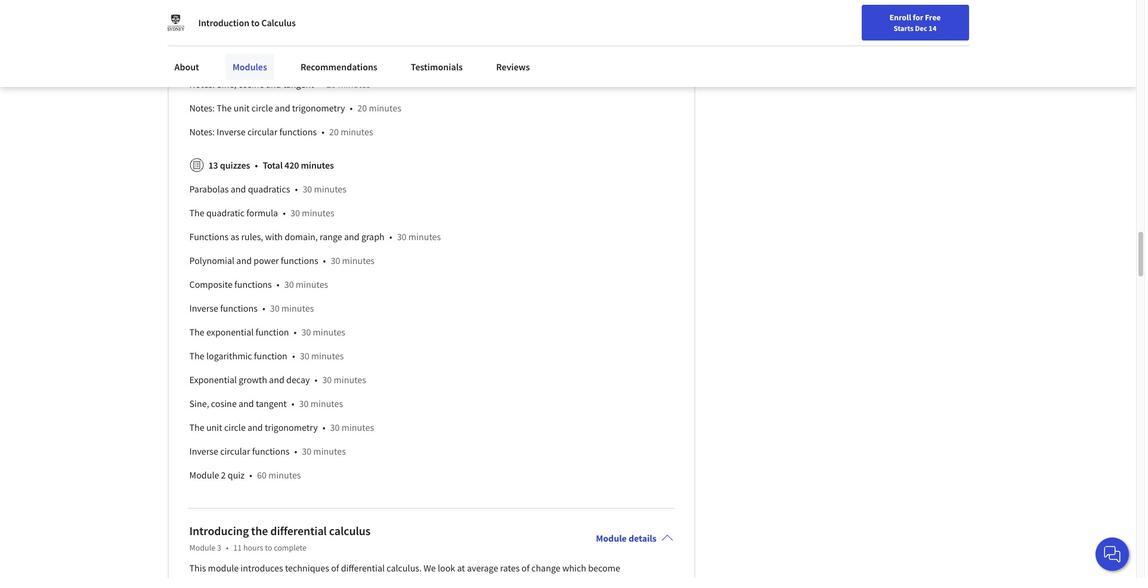 Task type: locate. For each thing, give the bounding box(es) containing it.
1 vertical spatial the
[[466, 577, 479, 579]]

1 horizontal spatial as
[[250, 577, 259, 579]]

domain,
[[285, 231, 318, 243]]

4 notes: from the top
[[189, 126, 215, 138]]

0 vertical spatial sine,
[[217, 78, 237, 90]]

parabolas
[[189, 183, 229, 195]]

trigonometry
[[292, 102, 345, 114], [265, 422, 318, 434]]

0 vertical spatial become
[[589, 563, 621, 575]]

0 horizontal spatial circle
[[224, 422, 246, 434]]

module
[[208, 563, 239, 575]]

the
[[251, 524, 268, 539], [466, 577, 479, 579]]

become down techniques
[[318, 577, 350, 579]]

1 vertical spatial differential
[[341, 563, 385, 575]]

decay up notes: sine, cosine and tangent • 20 minutes
[[314, 54, 337, 66]]

1 vertical spatial become
[[318, 577, 350, 579]]

growth up notes: sine, cosine and tangent • 20 minutes
[[266, 54, 295, 66]]

notion
[[481, 577, 507, 579]]

1 vertical spatial trigonometry
[[265, 422, 318, 434]]

change
[[532, 563, 561, 575]]

we
[[424, 563, 436, 575], [570, 577, 582, 579]]

we down which
[[570, 577, 582, 579]]

inverse up module 2 quiz • 60 minutes
[[189, 446, 218, 458]]

notes: for notes: exponential growth and decay
[[189, 54, 215, 66]]

2
[[221, 470, 226, 481]]

functions up inverse functions • 30 minutes
[[235, 279, 272, 290]]

1 vertical spatial decay
[[286, 374, 310, 386]]

look
[[438, 563, 456, 575]]

0 horizontal spatial differential
[[270, 524, 327, 539]]

introduction
[[198, 17, 249, 29]]

0 vertical spatial decay
[[314, 54, 337, 66]]

trigonometry up inverse circular functions • 30 minutes
[[265, 422, 318, 434]]

0 horizontal spatial to
[[251, 17, 260, 29]]

0 vertical spatial to
[[251, 17, 260, 29]]

0 horizontal spatial we
[[424, 563, 436, 575]]

we up "leading"
[[424, 563, 436, 575]]

circle down notes: sine, cosine and tangent • 20 minutes
[[252, 102, 273, 114]]

module
[[189, 470, 219, 481], [596, 533, 627, 545], [189, 543, 216, 554]]

• inside 'introducing the differential calculus module 3 • 11 hours to complete'
[[226, 543, 229, 554]]

0 vertical spatial circular
[[248, 126, 278, 138]]

cosine down modules
[[239, 78, 264, 90]]

the university of sydney image
[[167, 14, 184, 31]]

leading
[[424, 577, 454, 579]]

inverse functions • 30 minutes
[[189, 302, 314, 314]]

to right hours
[[265, 543, 272, 554]]

testimonials link
[[404, 54, 470, 80]]

0 horizontal spatial unit
[[206, 422, 222, 434]]

polynomial
[[189, 255, 235, 267]]

tangent down exponential growth and decay • 30 minutes
[[256, 398, 287, 410]]

reviews
[[497, 61, 530, 73]]

differential up vanishingly
[[341, 563, 385, 575]]

and up notes: inverse circular functions • 20 minutes
[[275, 102, 290, 114]]

of right techniques
[[331, 563, 339, 575]]

1 horizontal spatial cosine
[[239, 78, 264, 90]]

details
[[629, 533, 657, 545]]

the for quadratic
[[189, 207, 205, 219]]

functions down notes: the unit circle and trigonometry • 20 minutes on the top left of the page
[[280, 126, 317, 138]]

introducing
[[189, 524, 249, 539]]

the for unit
[[189, 422, 205, 434]]

differential inside this module introduces techniques of differential calculus. we look at average rates of change which become instantaneous, as time intervals become vanishingly small, leading to the notion of a derivative. we then explor
[[341, 563, 385, 575]]

11
[[233, 543, 242, 554]]

0 vertical spatial differential
[[270, 524, 327, 539]]

the for exponential
[[189, 326, 205, 338]]

2 notes: from the top
[[189, 78, 215, 90]]

instantaneous,
[[189, 577, 248, 579]]

decay down the logarithmic function • 30 minutes
[[286, 374, 310, 386]]

and down modules
[[266, 78, 281, 90]]

inverse up 13 quizzes
[[217, 126, 246, 138]]

1 horizontal spatial we
[[570, 577, 582, 579]]

unit up 2
[[206, 422, 222, 434]]

1 vertical spatial sine,
[[189, 398, 209, 410]]

of left a at the bottom of page
[[509, 577, 517, 579]]

differential up complete
[[270, 524, 327, 539]]

as inside this module introduces techniques of differential calculus. we look at average rates of change which become instantaneous, as time intervals become vanishingly small, leading to the notion of a derivative. we then explor
[[250, 577, 259, 579]]

about link
[[167, 54, 206, 80]]

enroll for free starts dec 14
[[890, 12, 942, 33]]

30
[[303, 183, 312, 195], [291, 207, 300, 219], [397, 231, 407, 243], [331, 255, 340, 267], [285, 279, 294, 290], [270, 302, 280, 314], [302, 326, 311, 338], [300, 350, 310, 362], [323, 374, 332, 386], [299, 398, 309, 410], [330, 422, 340, 434], [302, 446, 312, 458]]

module left details
[[596, 533, 627, 545]]

1 vertical spatial inverse
[[189, 302, 218, 314]]

function up the logarithmic function • 30 minutes
[[256, 326, 289, 338]]

1 vertical spatial we
[[570, 577, 582, 579]]

1 horizontal spatial differential
[[341, 563, 385, 575]]

to down the 'at'
[[456, 577, 464, 579]]

notes: exponential growth and decay • 20 minutes
[[189, 54, 394, 66]]

420
[[285, 159, 299, 171]]

inverse down the "composite"
[[189, 302, 218, 314]]

unit down modules 'link'
[[234, 102, 250, 114]]

0 vertical spatial unit
[[234, 102, 250, 114]]

1 vertical spatial growth
[[239, 374, 267, 386]]

this module introduces techniques of differential calculus. we look at average rates of change which become instantaneous, as time intervals become vanishingly small, leading to the notion of a derivative. we then explor
[[189, 563, 659, 579]]

the for logarithmic
[[189, 350, 205, 362]]

total
[[263, 159, 283, 171]]

0 horizontal spatial become
[[318, 577, 350, 579]]

modules link
[[226, 54, 274, 80]]

module left 3
[[189, 543, 216, 554]]

0 vertical spatial function
[[256, 326, 289, 338]]

1 horizontal spatial sine,
[[217, 78, 237, 90]]

2 horizontal spatial to
[[456, 577, 464, 579]]

inverse for functions
[[189, 302, 218, 314]]

cosine down logarithmic
[[211, 398, 237, 410]]

0 horizontal spatial sine,
[[189, 398, 209, 410]]

logarithmic
[[206, 350, 252, 362]]

•
[[342, 54, 345, 66], [319, 78, 322, 90], [350, 102, 353, 114], [322, 126, 325, 138], [255, 159, 258, 171], [295, 183, 298, 195], [283, 207, 286, 219], [390, 231, 393, 243], [323, 255, 326, 267], [277, 279, 280, 290], [263, 302, 265, 314], [294, 326, 297, 338], [292, 350, 295, 362], [315, 374, 318, 386], [292, 398, 295, 410], [323, 422, 326, 434], [294, 446, 297, 458], [250, 470, 252, 481], [226, 543, 229, 554]]

differential inside 'introducing the differential calculus module 3 • 11 hours to complete'
[[270, 524, 327, 539]]

1 vertical spatial to
[[265, 543, 272, 554]]

inverse circular functions • 30 minutes
[[189, 446, 346, 458]]

module inside region
[[189, 470, 219, 481]]

sine, down logarithmic
[[189, 398, 209, 410]]

quizzes
[[220, 159, 250, 171]]

cosine
[[239, 78, 264, 90], [211, 398, 237, 410]]

to inside 'introducing the differential calculus module 3 • 11 hours to complete'
[[265, 543, 272, 554]]

function for the logarithmic function
[[254, 350, 288, 362]]

function down the exponential function • 30 minutes
[[254, 350, 288, 362]]

0 vertical spatial circle
[[252, 102, 273, 114]]

0 vertical spatial as
[[231, 231, 239, 243]]

minutes
[[361, 54, 394, 66], [338, 78, 371, 90], [369, 102, 402, 114], [341, 126, 373, 138], [301, 159, 334, 171], [314, 183, 347, 195], [302, 207, 335, 219], [409, 231, 441, 243], [342, 255, 375, 267], [296, 279, 328, 290], [282, 302, 314, 314], [313, 326, 346, 338], [311, 350, 344, 362], [334, 374, 366, 386], [311, 398, 343, 410], [342, 422, 374, 434], [314, 446, 346, 458], [269, 470, 301, 481]]

growth up sine, cosine and tangent • 30 minutes
[[239, 374, 267, 386]]

intervals
[[281, 577, 316, 579]]

become
[[589, 563, 621, 575], [318, 577, 350, 579]]

0 vertical spatial we
[[424, 563, 436, 575]]

chat with us image
[[1104, 546, 1123, 565]]

1 horizontal spatial the
[[466, 577, 479, 579]]

None search field
[[170, 7, 457, 31]]

inverse for circular
[[189, 446, 218, 458]]

1 vertical spatial unit
[[206, 422, 222, 434]]

exponential growth and decay • 30 minutes
[[189, 374, 366, 386]]

0 horizontal spatial decay
[[286, 374, 310, 386]]

the down average
[[466, 577, 479, 579]]

and left power
[[237, 255, 252, 267]]

1 vertical spatial as
[[250, 577, 259, 579]]

circle down sine, cosine and tangent • 30 minutes
[[224, 422, 246, 434]]

1 horizontal spatial to
[[265, 543, 272, 554]]

the inside 'introducing the differential calculus module 3 • 11 hours to complete'
[[251, 524, 268, 539]]

exponential down logarithmic
[[189, 374, 237, 386]]

3 notes: from the top
[[189, 102, 215, 114]]

become up then
[[589, 563, 621, 575]]

tangent up notes: the unit circle and trigonometry • 20 minutes on the top left of the page
[[283, 78, 314, 90]]

enroll
[[890, 12, 912, 23]]

module left 2
[[189, 470, 219, 481]]

functions
[[280, 126, 317, 138], [281, 255, 318, 267], [235, 279, 272, 290], [220, 302, 258, 314], [252, 446, 290, 458]]

shopping cart: 1 item image
[[858, 9, 881, 28]]

to left calculus
[[251, 17, 260, 29]]

20
[[350, 54, 359, 66], [327, 78, 336, 90], [358, 102, 367, 114], [329, 126, 339, 138]]

complete
[[274, 543, 307, 554]]

notes:
[[189, 54, 215, 66], [189, 78, 215, 90], [189, 102, 215, 114], [189, 126, 215, 138]]

as
[[231, 231, 239, 243], [250, 577, 259, 579]]

2 vertical spatial inverse
[[189, 446, 218, 458]]

formula
[[247, 207, 278, 219]]

circular up the total
[[248, 126, 278, 138]]

exponential down introduction to calculus
[[217, 54, 264, 66]]

testimonials
[[411, 61, 463, 73]]

1 vertical spatial cosine
[[211, 398, 237, 410]]

as down introduces
[[250, 577, 259, 579]]

function
[[256, 326, 289, 338], [254, 350, 288, 362]]

1 horizontal spatial unit
[[234, 102, 250, 114]]

graph
[[362, 231, 385, 243]]

of up a at the bottom of page
[[522, 563, 530, 575]]

growth
[[266, 54, 295, 66], [239, 374, 267, 386]]

sine, down modules
[[217, 78, 237, 90]]

differential
[[270, 524, 327, 539], [341, 563, 385, 575]]

sine, cosine and tangent • 30 minutes
[[189, 398, 343, 410]]

then
[[584, 577, 602, 579]]

recommendations
[[301, 61, 378, 73]]

the up hours
[[251, 524, 268, 539]]

free
[[926, 12, 942, 23]]

0 horizontal spatial as
[[231, 231, 239, 243]]

0 vertical spatial tangent
[[283, 78, 314, 90]]

1 notes: from the top
[[189, 54, 215, 66]]

of
[[331, 563, 339, 575], [522, 563, 530, 575], [509, 577, 517, 579]]

1 vertical spatial function
[[254, 350, 288, 362]]

unit
[[234, 102, 250, 114], [206, 422, 222, 434]]

as left rules,
[[231, 231, 239, 243]]

0 vertical spatial the
[[251, 524, 268, 539]]

trigonometry up notes: inverse circular functions • 20 minutes
[[292, 102, 345, 114]]

circular up quiz at the bottom left of page
[[220, 446, 250, 458]]

2 vertical spatial to
[[456, 577, 464, 579]]

to
[[251, 17, 260, 29], [265, 543, 272, 554], [456, 577, 464, 579]]

0 horizontal spatial the
[[251, 524, 268, 539]]

quiz
[[228, 470, 245, 481]]

introduction to calculus
[[198, 17, 296, 29]]



Task type: vqa. For each thing, say whether or not it's contained in the screenshot.
the education.
no



Task type: describe. For each thing, give the bounding box(es) containing it.
3
[[217, 543, 221, 554]]

the logarithmic function • 30 minutes
[[189, 350, 344, 362]]

functions
[[189, 231, 229, 243]]

functions down domain,
[[281, 255, 318, 267]]

for
[[913, 12, 924, 23]]

calculus.
[[387, 563, 422, 575]]

14
[[929, 23, 937, 33]]

range
[[320, 231, 342, 243]]

the exponential function • 30 minutes
[[189, 326, 346, 338]]

about
[[175, 61, 199, 73]]

to inside this module introduces techniques of differential calculus. we look at average rates of change which become instantaneous, as time intervals become vanishingly small, leading to the notion of a derivative. we then explor
[[456, 577, 464, 579]]

average
[[467, 563, 499, 575]]

notes: sine, cosine and tangent • 20 minutes
[[189, 78, 371, 90]]

module inside 'introducing the differential calculus module 3 • 11 hours to complete'
[[189, 543, 216, 554]]

0 vertical spatial trigonometry
[[292, 102, 345, 114]]

this
[[189, 563, 206, 575]]

small,
[[399, 577, 423, 579]]

1 vertical spatial exponential
[[189, 374, 237, 386]]

functions up 60
[[252, 446, 290, 458]]

power
[[254, 255, 279, 267]]

composite
[[189, 279, 233, 290]]

polynomial and power functions • 30 minutes
[[189, 255, 375, 267]]

1 vertical spatial circle
[[224, 422, 246, 434]]

rules,
[[241, 231, 263, 243]]

hours
[[243, 543, 263, 554]]

1 horizontal spatial of
[[509, 577, 517, 579]]

and up notes: sine, cosine and tangent • 20 minutes
[[297, 54, 312, 66]]

notes: for notes: sine, cosine and tangent
[[189, 78, 215, 90]]

derivative.
[[526, 577, 568, 579]]

quadratics
[[248, 183, 290, 195]]

0 horizontal spatial of
[[331, 563, 339, 575]]

1 horizontal spatial decay
[[314, 54, 337, 66]]

calculus
[[262, 17, 296, 29]]

notes: for notes: inverse circular functions
[[189, 126, 215, 138]]

the quadratic formula • 30 minutes
[[189, 207, 335, 219]]

1 vertical spatial circular
[[220, 446, 250, 458]]

• total 420 minutes
[[255, 159, 334, 171]]

composite functions • 30 minutes
[[189, 279, 328, 290]]

introduces
[[241, 563, 283, 575]]

0 vertical spatial growth
[[266, 54, 295, 66]]

as inside hide info about module content region
[[231, 231, 239, 243]]

at
[[457, 563, 465, 575]]

13
[[209, 159, 218, 171]]

and down sine, cosine and tangent • 30 minutes
[[248, 422, 263, 434]]

dec
[[916, 23, 928, 33]]

module 2 quiz • 60 minutes
[[189, 470, 301, 481]]

function for the exponential function
[[256, 326, 289, 338]]

module for module details
[[596, 533, 627, 545]]

vanishingly
[[352, 577, 397, 579]]

calculus
[[329, 524, 371, 539]]

notes: the unit circle and trigonometry • 20 minutes
[[189, 102, 402, 114]]

and right range
[[344, 231, 360, 243]]

1 vertical spatial tangent
[[256, 398, 287, 410]]

13 quizzes
[[209, 159, 250, 171]]

60
[[257, 470, 267, 481]]

1 horizontal spatial become
[[589, 563, 621, 575]]

module for module 2 quiz • 60 minutes
[[189, 470, 219, 481]]

functions up "exponential"
[[220, 302, 258, 314]]

and down exponential growth and decay • 30 minutes
[[239, 398, 254, 410]]

recommendations link
[[294, 54, 385, 80]]

0 horizontal spatial cosine
[[211, 398, 237, 410]]

and down quizzes at the left top of the page
[[231, 183, 246, 195]]

techniques
[[285, 563, 329, 575]]

quadratic
[[206, 207, 245, 219]]

reviews link
[[489, 54, 537, 80]]

hide info about module content region
[[189, 0, 674, 492]]

a
[[519, 577, 524, 579]]

1 horizontal spatial circle
[[252, 102, 273, 114]]

and down the logarithmic function • 30 minutes
[[269, 374, 285, 386]]

notes: inverse circular functions • 20 minutes
[[189, 126, 373, 138]]

introducing the differential calculus module 3 • 11 hours to complete
[[189, 524, 371, 554]]

notes: for notes: the unit circle and trigonometry
[[189, 102, 215, 114]]

2 horizontal spatial of
[[522, 563, 530, 575]]

which
[[563, 563, 587, 575]]

module details
[[596, 533, 657, 545]]

0 vertical spatial cosine
[[239, 78, 264, 90]]

0 vertical spatial exponential
[[217, 54, 264, 66]]

0 vertical spatial inverse
[[217, 126, 246, 138]]

english
[[908, 13, 937, 25]]

with
[[265, 231, 283, 243]]

time
[[261, 577, 279, 579]]

the unit circle and trigonometry • 30 minutes
[[189, 422, 374, 434]]

english button
[[886, 0, 959, 39]]

exponential
[[206, 326, 254, 338]]

rates
[[500, 563, 520, 575]]

modules
[[233, 61, 267, 73]]

parabolas and quadratics • 30 minutes
[[189, 183, 347, 195]]

the inside this module introduces techniques of differential calculus. we look at average rates of change which become instantaneous, as time intervals become vanishingly small, leading to the notion of a derivative. we then explor
[[466, 577, 479, 579]]

starts
[[894, 23, 914, 33]]

functions as rules, with domain, range and graph • 30 minutes
[[189, 231, 441, 243]]



